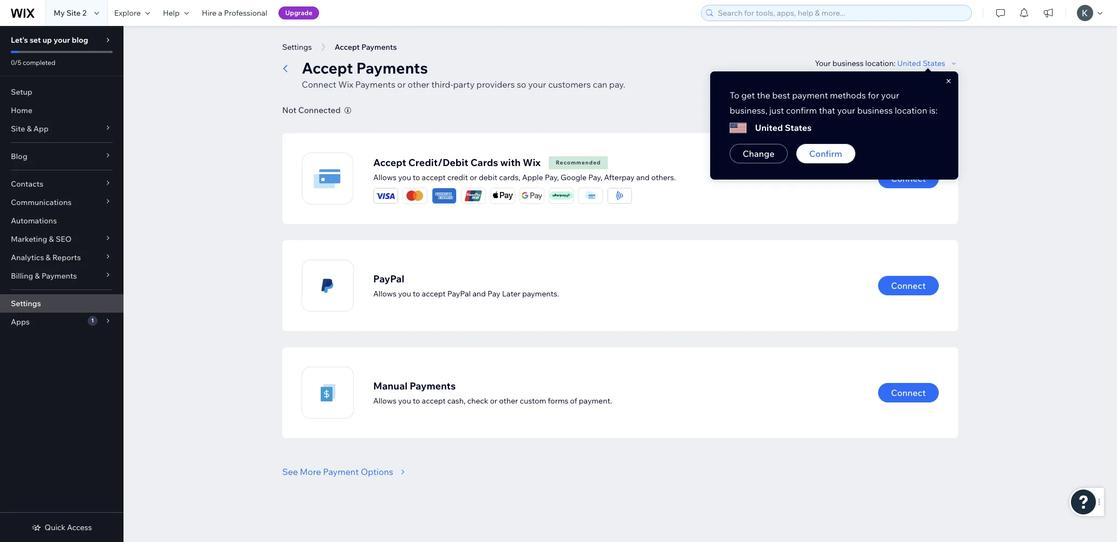 Task type: describe. For each thing, give the bounding box(es) containing it.
payment
[[323, 467, 359, 478]]

pay.
[[609, 79, 625, 90]]

recommended
[[556, 159, 601, 166]]

you inside 'manual payments allows you to accept cash, check or other custom forms of payment.'
[[398, 396, 411, 406]]

change button
[[730, 144, 788, 164]]

seo
[[56, 235, 72, 244]]

a
[[218, 8, 222, 18]]

customers
[[548, 79, 591, 90]]

payment.
[[579, 396, 612, 406]]

other inside 'manual payments allows you to accept cash, check or other custom forms of payment.'
[[499, 396, 518, 406]]

0 horizontal spatial paypal
[[373, 273, 404, 285]]

the
[[757, 90, 770, 101]]

business inside "to get the best payment methods for your business, just confirm that your business location is:"
[[857, 105, 893, 116]]

completed
[[23, 59, 55, 67]]

1 horizontal spatial paypal
[[447, 289, 471, 299]]

so
[[517, 79, 526, 90]]

1
[[91, 317, 94, 324]]

or for you
[[470, 173, 477, 182]]

quick access button
[[32, 523, 92, 533]]

settings link
[[0, 295, 124, 313]]

connect button for manual payments
[[878, 384, 939, 403]]

wix point of sale image
[[583, 188, 598, 203]]

accept inside 'manual payments allows you to accept cash, check or other custom forms of payment.'
[[422, 396, 446, 406]]

google
[[561, 173, 587, 182]]

can
[[593, 79, 607, 90]]

hire
[[202, 8, 217, 18]]

apple pay image
[[491, 188, 515, 203]]

methods
[[830, 90, 866, 101]]

manual
[[373, 380, 407, 392]]

2 horizontal spatial pay
[[588, 173, 601, 182]]

location
[[895, 105, 927, 116]]

custom
[[520, 396, 546, 406]]

1 vertical spatial united states
[[755, 122, 812, 133]]

& for marketing
[[49, 235, 54, 244]]

blog
[[72, 35, 88, 45]]

see more payment options
[[282, 467, 393, 478]]

let's
[[11, 35, 28, 45]]

communications
[[11, 198, 72, 207]]

& for analytics
[[46, 253, 51, 263]]

your inside 'sidebar' element
[[54, 35, 70, 45]]

chinaunionpay image
[[462, 188, 485, 203]]

settings for settings link
[[11, 299, 41, 309]]

more
[[300, 467, 321, 478]]

just
[[769, 105, 784, 116]]

1 vertical spatial united
[[755, 122, 783, 133]]

1 horizontal spatial united
[[897, 59, 921, 68]]

0 horizontal spatial states
[[785, 122, 812, 133]]

0 vertical spatial business
[[832, 59, 864, 68]]

debit
[[479, 173, 497, 182]]

payments.
[[522, 289, 559, 299]]

accept inside paypal allows you to accept paypal and pay later payments.
[[422, 289, 446, 299]]

marketing & seo
[[11, 235, 72, 244]]

analytics
[[11, 253, 44, 263]]

change
[[743, 148, 775, 159]]

setup link
[[0, 83, 124, 101]]

confirm button
[[796, 144, 855, 164]]

is:
[[929, 105, 938, 116]]

get
[[741, 90, 755, 101]]

reports
[[52, 253, 81, 263]]

access
[[67, 523, 92, 533]]

0/5 completed
[[11, 59, 55, 67]]

contacts
[[11, 179, 43, 189]]

0 vertical spatial united states
[[897, 59, 945, 68]]

upgrade
[[285, 9, 312, 17]]

of
[[570, 396, 577, 406]]

payments inside 'manual payments allows you to accept cash, check or other custom forms of payment.'
[[410, 380, 456, 392]]

accept credit/debit cards with wix
[[373, 156, 541, 169]]

accept payments connect wix payments or other third-party providers so your customers can pay.
[[302, 59, 625, 90]]

hire a professional link
[[195, 0, 274, 26]]

forms
[[548, 396, 568, 406]]

help
[[163, 8, 180, 18]]

contacts button
[[0, 175, 124, 193]]

united states button
[[897, 59, 958, 68]]

manual payments allows you to accept cash, check or other custom forms of payment.
[[373, 380, 612, 406]]

not
[[282, 105, 296, 115]]

or inside 'manual payments allows you to accept cash, check or other custom forms of payment.'
[[490, 396, 497, 406]]

providers
[[476, 79, 515, 90]]

options
[[361, 467, 393, 478]]

analytics & reports button
[[0, 249, 124, 267]]

site inside popup button
[[11, 124, 25, 134]]

quick access
[[45, 523, 92, 533]]

1 connect button from the top
[[878, 169, 939, 189]]

billing & payments
[[11, 271, 77, 281]]

others.
[[651, 173, 676, 182]]

your right "for"
[[881, 90, 899, 101]]

not connected
[[282, 105, 341, 115]]

see more payment options button
[[282, 466, 409, 479]]

blog button
[[0, 147, 124, 166]]

settings button
[[277, 39, 317, 55]]

amex image
[[432, 188, 456, 203]]

billing & payments button
[[0, 267, 124, 285]]

& for site
[[27, 124, 32, 134]]

blog
[[11, 152, 27, 161]]

up
[[43, 35, 52, 45]]

explore
[[114, 8, 141, 18]]

my
[[54, 8, 65, 18]]

payment
[[792, 90, 828, 101]]

wix inside accept payments connect wix payments or other third-party providers so your customers can pay.
[[338, 79, 353, 90]]

1 horizontal spatial states
[[923, 59, 945, 68]]

connect inside accept payments connect wix payments or other third-party providers so your customers can pay.
[[302, 79, 336, 90]]

allows inside 'manual payments allows you to accept cash, check or other custom forms of payment.'
[[373, 396, 396, 406]]

accept for payments
[[302, 59, 353, 77]]

and inside paypal allows you to accept paypal and pay later payments.
[[472, 289, 486, 299]]

0/5
[[11, 59, 21, 67]]

site & app
[[11, 124, 49, 134]]

party
[[453, 79, 475, 90]]

confirm
[[809, 148, 842, 159]]

best
[[772, 90, 790, 101]]

you inside paypal allows you to accept paypal and pay later payments.
[[398, 289, 411, 299]]



Task type: locate. For each thing, give the bounding box(es) containing it.
& right the billing
[[35, 271, 40, 281]]

0 vertical spatial states
[[923, 59, 945, 68]]

paypal allows you to accept paypal and pay later payments.
[[373, 273, 559, 299]]

settings inside 'sidebar' element
[[11, 299, 41, 309]]

1 vertical spatial site
[[11, 124, 25, 134]]

site
[[66, 8, 81, 18], [11, 124, 25, 134]]

accept
[[422, 173, 446, 182], [422, 289, 446, 299], [422, 396, 446, 406]]

Search for tools, apps, help & more... field
[[715, 5, 968, 21]]

upgrade button
[[279, 7, 319, 20]]

pay up wix point of sale image
[[588, 173, 601, 182]]

1 horizontal spatial other
[[499, 396, 518, 406]]

allows inside paypal allows you to accept paypal and pay later payments.
[[373, 289, 396, 299]]

afterpay
[[604, 173, 635, 182]]

0 vertical spatial accept
[[422, 173, 446, 182]]

your right "up"
[[54, 35, 70, 45]]

quick
[[45, 523, 65, 533]]

business right your
[[832, 59, 864, 68]]

to inside 'manual payments allows you to accept cash, check or other custom forms of payment.'
[[413, 396, 420, 406]]

& inside dropdown button
[[49, 235, 54, 244]]

cash,
[[447, 396, 465, 406]]

site & app button
[[0, 120, 124, 138]]

united states right location:
[[897, 59, 945, 68]]

states down confirm
[[785, 122, 812, 133]]

business
[[832, 59, 864, 68], [857, 105, 893, 116]]

wix
[[338, 79, 353, 90], [523, 156, 541, 169]]

3 accept from the top
[[422, 396, 446, 406]]

accept down settings button
[[302, 59, 353, 77]]

0 horizontal spatial wix
[[338, 79, 353, 90]]

1 , from the left
[[557, 173, 559, 182]]

0 vertical spatial connect button
[[878, 169, 939, 189]]

united down just
[[755, 122, 783, 133]]

1 vertical spatial other
[[499, 396, 518, 406]]

0 vertical spatial and
[[636, 173, 650, 182]]

0 vertical spatial other
[[408, 79, 429, 90]]

states up is:
[[923, 59, 945, 68]]

to
[[413, 173, 420, 182], [413, 289, 420, 299], [413, 396, 420, 406]]

0 vertical spatial to
[[413, 173, 420, 182]]

states
[[923, 59, 945, 68], [785, 122, 812, 133]]

2 accept from the top
[[422, 289, 446, 299]]

accept for credit/debit
[[373, 156, 406, 169]]

connect
[[302, 79, 336, 90], [891, 173, 926, 184], [891, 281, 926, 291], [891, 388, 926, 399]]

settings for settings button
[[282, 42, 312, 52]]

2 vertical spatial allows
[[373, 396, 396, 406]]

setup
[[11, 87, 32, 97]]

0 vertical spatial settings
[[282, 42, 312, 52]]

allows you to accept credit or debit cards, apple pay , google pay , afterpay and others.
[[373, 173, 676, 182]]

1 horizontal spatial or
[[470, 173, 477, 182]]

0 vertical spatial site
[[66, 8, 81, 18]]

, left google
[[557, 173, 559, 182]]

other left 'custom' at the bottom left of page
[[499, 396, 518, 406]]

and
[[636, 173, 650, 182], [472, 289, 486, 299]]

settings
[[282, 42, 312, 52], [11, 299, 41, 309]]

site left 2
[[66, 8, 81, 18]]

other
[[408, 79, 429, 90], [499, 396, 518, 406]]

later
[[502, 289, 520, 299]]

0 vertical spatial united
[[897, 59, 921, 68]]

2 you from the top
[[398, 289, 411, 299]]

third-
[[431, 79, 453, 90]]

credit
[[447, 173, 468, 182]]

or for payments
[[397, 79, 406, 90]]

3 connect button from the top
[[878, 384, 939, 403]]

cards
[[470, 156, 498, 169]]

0 horizontal spatial united states
[[755, 122, 812, 133]]

& left reports
[[46, 253, 51, 263]]

connected
[[298, 105, 341, 115]]

and left 'later'
[[472, 289, 486, 299]]

1 vertical spatial paypal
[[447, 289, 471, 299]]

1 vertical spatial connect button
[[878, 276, 939, 296]]

settings inside button
[[282, 42, 312, 52]]

0 horizontal spatial united
[[755, 122, 783, 133]]

0 horizontal spatial accept
[[302, 59, 353, 77]]

0 horizontal spatial and
[[472, 289, 486, 299]]

pay right 'apple'
[[545, 173, 557, 182]]

1 horizontal spatial and
[[636, 173, 650, 182]]

business down "for"
[[857, 105, 893, 116]]

1 horizontal spatial united states
[[897, 59, 945, 68]]

marketing & seo button
[[0, 230, 124, 249]]

2 vertical spatial you
[[398, 396, 411, 406]]

1 horizontal spatial settings
[[282, 42, 312, 52]]

united states
[[897, 59, 945, 68], [755, 122, 812, 133]]

or
[[397, 79, 406, 90], [470, 173, 477, 182], [490, 396, 497, 406]]

1 horizontal spatial site
[[66, 8, 81, 18]]

0 horizontal spatial or
[[397, 79, 406, 90]]

2 vertical spatial to
[[413, 396, 420, 406]]

your down methods
[[837, 105, 855, 116]]

1 vertical spatial to
[[413, 289, 420, 299]]

analytics & reports
[[11, 253, 81, 263]]

apple
[[522, 173, 543, 182]]

1 you from the top
[[398, 173, 411, 182]]

1 vertical spatial and
[[472, 289, 486, 299]]

to inside paypal allows you to accept paypal and pay later payments.
[[413, 289, 420, 299]]

or inside accept payments connect wix payments or other third-party providers so your customers can pay.
[[397, 79, 406, 90]]

connect for allows you to accept credit or debit cards,
[[891, 173, 926, 184]]

0 vertical spatial or
[[397, 79, 406, 90]]

0 horizontal spatial site
[[11, 124, 25, 134]]

pay
[[545, 173, 557, 182], [588, 173, 601, 182], [488, 289, 500, 299]]

accept inside accept payments connect wix payments or other third-party providers so your customers can pay.
[[302, 59, 353, 77]]

pay left 'later'
[[488, 289, 500, 299]]

your business location:
[[815, 59, 897, 68]]

confirm
[[786, 105, 817, 116]]

your
[[815, 59, 831, 68]]

2 to from the top
[[413, 289, 420, 299]]

tap to pay on mobile image
[[608, 188, 632, 203]]

your inside accept payments connect wix payments or other third-party providers so your customers can pay.
[[528, 79, 546, 90]]

you
[[398, 173, 411, 182], [398, 289, 411, 299], [398, 396, 411, 406]]

united
[[897, 59, 921, 68], [755, 122, 783, 133]]

1 to from the top
[[413, 173, 420, 182]]

1 vertical spatial allows
[[373, 289, 396, 299]]

settings down upgrade button
[[282, 42, 312, 52]]

united states down just
[[755, 122, 812, 133]]

2 vertical spatial accept
[[422, 396, 446, 406]]

2 connect button from the top
[[878, 276, 939, 296]]

see
[[282, 467, 298, 478]]

your right so
[[528, 79, 546, 90]]

& left app on the top of page
[[27, 124, 32, 134]]

paypal
[[373, 273, 404, 285], [447, 289, 471, 299]]

home link
[[0, 101, 124, 120]]

0 horizontal spatial settings
[[11, 299, 41, 309]]

or left debit
[[470, 173, 477, 182]]

to
[[730, 90, 739, 101]]

automations
[[11, 216, 57, 226]]

apps
[[11, 317, 30, 327]]

0 horizontal spatial ,
[[557, 173, 559, 182]]

united right location:
[[897, 59, 921, 68]]

accept up visa "icon"
[[373, 156, 406, 169]]

3 to from the top
[[413, 396, 420, 406]]

location:
[[865, 59, 896, 68]]

connect button for paypal
[[878, 276, 939, 296]]

check
[[467, 396, 488, 406]]

0 vertical spatial paypal
[[373, 273, 404, 285]]

site down home
[[11, 124, 25, 134]]

and left the others.
[[636, 173, 650, 182]]

connect for allows you to accept paypal and pay later payments.
[[891, 281, 926, 291]]

wix up 'apple'
[[523, 156, 541, 169]]

1 horizontal spatial wix
[[523, 156, 541, 169]]

with
[[500, 156, 521, 169]]

my site 2
[[54, 8, 87, 18]]

app
[[33, 124, 49, 134]]

1 horizontal spatial accept
[[373, 156, 406, 169]]

2 , from the left
[[601, 173, 602, 182]]

2 vertical spatial or
[[490, 396, 497, 406]]

other inside accept payments connect wix payments or other third-party providers so your customers can pay.
[[408, 79, 429, 90]]

, left afterpay
[[601, 173, 602, 182]]

business,
[[730, 105, 767, 116]]

or right check on the left
[[490, 396, 497, 406]]

for
[[868, 90, 879, 101]]

communications button
[[0, 193, 124, 212]]

& left seo
[[49, 235, 54, 244]]

that
[[819, 105, 835, 116]]

1 vertical spatial wix
[[523, 156, 541, 169]]

& for billing
[[35, 271, 40, 281]]

0 horizontal spatial pay
[[488, 289, 500, 299]]

1 vertical spatial business
[[857, 105, 893, 116]]

google pay image
[[520, 188, 544, 203]]

billing
[[11, 271, 33, 281]]

your
[[54, 35, 70, 45], [528, 79, 546, 90], [881, 90, 899, 101], [837, 105, 855, 116]]

2 vertical spatial connect button
[[878, 384, 939, 403]]

mastercard image
[[403, 188, 427, 203]]

afterpay image
[[549, 192, 573, 200]]

1 vertical spatial you
[[398, 289, 411, 299]]

settings up apps
[[11, 299, 41, 309]]

1 vertical spatial accept
[[422, 289, 446, 299]]

0 vertical spatial allows
[[373, 173, 396, 182]]

0 horizontal spatial other
[[408, 79, 429, 90]]

3 you from the top
[[398, 396, 411, 406]]

allows
[[373, 173, 396, 182], [373, 289, 396, 299], [373, 396, 396, 406]]

to get the best payment methods for your business, just confirm that your business location is:
[[730, 90, 938, 116]]

wix up connected
[[338, 79, 353, 90]]

2 allows from the top
[[373, 289, 396, 299]]

help button
[[156, 0, 195, 26]]

automations link
[[0, 212, 124, 230]]

2 horizontal spatial or
[[490, 396, 497, 406]]

1 vertical spatial settings
[[11, 299, 41, 309]]

home
[[11, 106, 32, 115]]

1 horizontal spatial pay
[[545, 173, 557, 182]]

marketing
[[11, 235, 47, 244]]

1 vertical spatial or
[[470, 173, 477, 182]]

0 vertical spatial you
[[398, 173, 411, 182]]

or left 'third-'
[[397, 79, 406, 90]]

payments inside popup button
[[42, 271, 77, 281]]

1 allows from the top
[[373, 173, 396, 182]]

&
[[27, 124, 32, 134], [49, 235, 54, 244], [46, 253, 51, 263], [35, 271, 40, 281]]

1 horizontal spatial ,
[[601, 173, 602, 182]]

1 accept from the top
[[422, 173, 446, 182]]

1 vertical spatial accept
[[373, 156, 406, 169]]

1 vertical spatial states
[[785, 122, 812, 133]]

pay inside paypal allows you to accept paypal and pay later payments.
[[488, 289, 500, 299]]

3 allows from the top
[[373, 396, 396, 406]]

0 vertical spatial wix
[[338, 79, 353, 90]]

connect for allows you to accept cash, check or other custom forms of payment.
[[891, 388, 926, 399]]

other left 'third-'
[[408, 79, 429, 90]]

cards,
[[499, 173, 520, 182]]

0 vertical spatial accept
[[302, 59, 353, 77]]

2
[[82, 8, 87, 18]]

visa image
[[374, 188, 398, 203]]

sidebar element
[[0, 26, 124, 543]]



Task type: vqa. For each thing, say whether or not it's contained in the screenshot.
App Market Home
no



